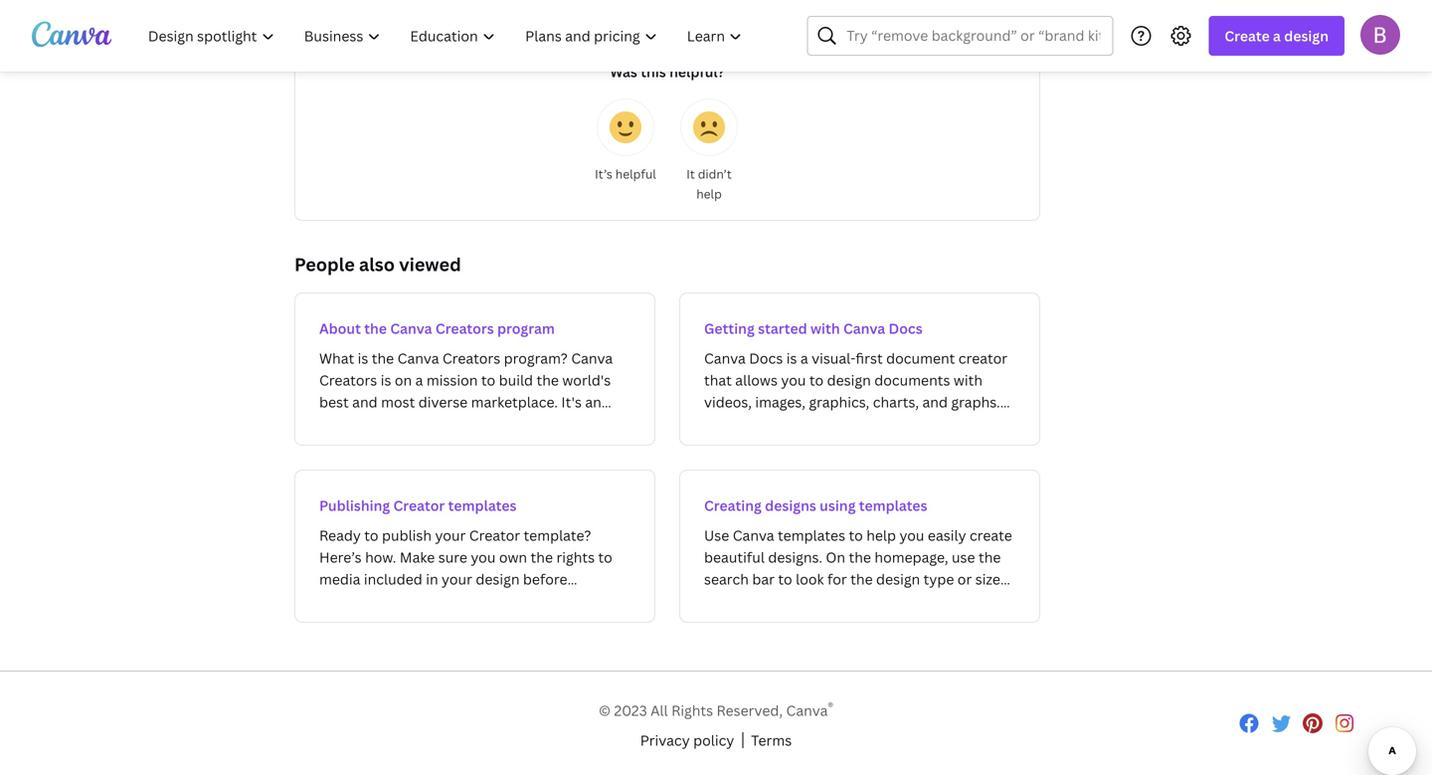 Task type: describe. For each thing, give the bounding box(es) containing it.
started
[[758, 319, 808, 338]]

1 templates from the left
[[448, 496, 517, 515]]

was this helpful?
[[610, 62, 725, 81]]

©
[[599, 701, 611, 720]]

about the canva creators program link
[[295, 293, 656, 446]]

using
[[820, 496, 856, 515]]

canva inside the © 2023 all rights reserved, canva ®
[[787, 701, 828, 720]]

helpful
[[616, 166, 657, 182]]

didn't
[[698, 166, 732, 182]]

program
[[498, 319, 555, 338]]

create a design button
[[1209, 16, 1345, 56]]

creating designs using templates
[[705, 496, 928, 515]]

people
[[295, 252, 355, 277]]

®
[[828, 699, 834, 714]]

privacy policy
[[641, 731, 735, 750]]

0 horizontal spatial canva
[[390, 319, 432, 338]]

people also viewed
[[295, 252, 461, 277]]

viewed
[[399, 252, 461, 277]]

publishing creator templates link
[[295, 470, 656, 623]]

creating designs using templates link
[[680, 470, 1041, 623]]

🙂 image
[[610, 111, 642, 143]]

the
[[364, 319, 387, 338]]

privacy
[[641, 731, 690, 750]]

creator
[[394, 496, 445, 515]]

2 horizontal spatial canva
[[844, 319, 886, 338]]

about the canva creators program
[[319, 319, 555, 338]]

this
[[641, 62, 666, 81]]

policy
[[694, 731, 735, 750]]

Try "remove background" or "brand kit" search field
[[847, 17, 1101, 55]]

bob builder image
[[1361, 15, 1401, 54]]

designs
[[765, 496, 817, 515]]

© 2023 all rights reserved, canva ®
[[599, 699, 834, 720]]

getting
[[705, 319, 755, 338]]

help
[[697, 186, 722, 202]]

publishing
[[319, 496, 390, 515]]

getting started with canva docs link
[[680, 293, 1041, 446]]



Task type: locate. For each thing, give the bounding box(es) containing it.
create a design
[[1225, 26, 1329, 45]]

publishing creator templates
[[319, 496, 517, 515]]

canva right the
[[390, 319, 432, 338]]

all
[[651, 701, 668, 720]]

it didn't help
[[687, 166, 732, 202]]

privacy policy link
[[641, 730, 735, 751]]

templates right using
[[859, 496, 928, 515]]

it's
[[595, 166, 613, 182]]

also
[[359, 252, 395, 277]]

top level navigation element
[[135, 16, 760, 56]]

canva right the with
[[844, 319, 886, 338]]

terms link
[[752, 730, 792, 751]]

about
[[319, 319, 361, 338]]

with
[[811, 319, 840, 338]]

it's helpful
[[595, 166, 657, 182]]

canva
[[390, 319, 432, 338], [844, 319, 886, 338], [787, 701, 828, 720]]

it
[[687, 166, 695, 182]]

templates
[[448, 496, 517, 515], [859, 496, 928, 515]]

creators
[[436, 319, 494, 338]]

creating
[[705, 496, 762, 515]]

design
[[1285, 26, 1329, 45]]

a
[[1274, 26, 1282, 45]]

templates right creator
[[448, 496, 517, 515]]

helpful?
[[670, 62, 725, 81]]

reserved,
[[717, 701, 783, 720]]

create
[[1225, 26, 1270, 45]]

terms
[[752, 731, 792, 750]]

docs
[[889, 319, 923, 338]]

2 templates from the left
[[859, 496, 928, 515]]

0 horizontal spatial templates
[[448, 496, 517, 515]]

😔 image
[[694, 111, 725, 143]]

1 horizontal spatial canva
[[787, 701, 828, 720]]

getting started with canva docs
[[705, 319, 923, 338]]

canva up terms on the right of the page
[[787, 701, 828, 720]]

1 horizontal spatial templates
[[859, 496, 928, 515]]

rights
[[672, 701, 714, 720]]

2023
[[614, 701, 648, 720]]

was
[[610, 62, 638, 81]]



Task type: vqa. For each thing, say whether or not it's contained in the screenshot.
a
yes



